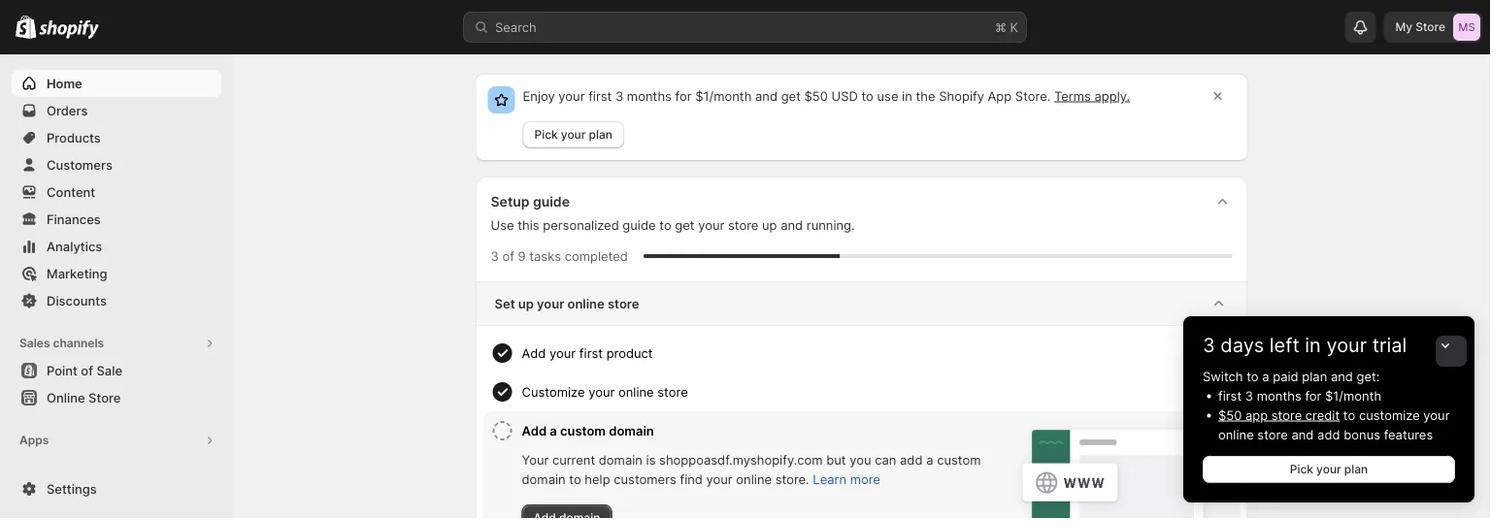 Task type: vqa. For each thing, say whether or not it's contained in the screenshot.
Pick
yes



Task type: describe. For each thing, give the bounding box(es) containing it.
paid
[[1273, 369, 1299, 384]]

0 horizontal spatial guide
[[533, 194, 570, 210]]

pick for pick your plan link to the top
[[534, 128, 558, 142]]

search
[[495, 19, 537, 34]]

customize your online store
[[522, 384, 688, 399]]

products link
[[12, 124, 221, 151]]

apply.
[[1094, 88, 1130, 103]]

add inside to customize your online store and add bonus features
[[1317, 427, 1340, 442]]

completed
[[565, 249, 628, 264]]

tasks
[[529, 249, 561, 264]]

0 vertical spatial in
[[902, 88, 912, 103]]

enjoy your first 3 months for $1/month and get $50 usd to use in the shopify app store. terms apply.
[[523, 88, 1130, 103]]

terms apply. link
[[1054, 88, 1130, 103]]

finances link
[[12, 206, 221, 233]]

use
[[877, 88, 898, 103]]

⌘
[[995, 19, 1007, 34]]

0 vertical spatial pick your plan link
[[523, 121, 624, 149]]

find
[[680, 472, 703, 487]]

enjoy
[[523, 88, 555, 103]]

set
[[495, 296, 515, 311]]

store inside to customize your online store and add bonus features
[[1257, 427, 1288, 442]]

1 horizontal spatial plan
[[1302, 369, 1327, 384]]

custom inside "dropdown button"
[[560, 423, 606, 438]]

store.
[[775, 472, 809, 487]]

apps button
[[12, 427, 221, 454]]

settings
[[47, 481, 97, 497]]

domain inside "dropdown button"
[[609, 423, 654, 438]]

$50 app store credit link
[[1218, 408, 1340, 423]]

to right switch
[[1247, 369, 1259, 384]]

orders link
[[12, 97, 221, 124]]

0 vertical spatial get
[[781, 88, 801, 103]]

add for add your first product
[[522, 346, 546, 361]]

store for my store
[[1416, 20, 1445, 34]]

customize
[[522, 384, 585, 399]]

home
[[47, 76, 82, 91]]

discounts link
[[12, 287, 221, 315]]

customers link
[[12, 151, 221, 179]]

online down completed
[[567, 296, 605, 311]]

online inside to customize your online store and add bonus features
[[1218, 427, 1254, 442]]

point of sale link
[[12, 357, 221, 384]]

3 days left in your trial element
[[1183, 367, 1475, 503]]

credit
[[1305, 408, 1340, 423]]

online
[[47, 390, 85, 405]]

customers
[[47, 157, 113, 172]]

and left the usd at the top of the page
[[755, 88, 778, 103]]

3 right enjoy
[[615, 88, 623, 103]]

sales
[[19, 336, 50, 350]]

days
[[1221, 333, 1264, 357]]

1 vertical spatial domain
[[599, 452, 643, 467]]

of for sale
[[81, 363, 93, 378]]

3 left 9
[[491, 249, 499, 264]]

3 of 9 tasks completed
[[491, 249, 628, 264]]

add inside your current domain is shoppoasdf.myshopify.com but you can add a custom domain to help customers find your online store.
[[900, 452, 923, 467]]

set up your online store
[[495, 296, 639, 311]]

settings link
[[12, 476, 221, 503]]

9
[[518, 249, 526, 264]]

analytics
[[47, 239, 102, 254]]

learn
[[813, 472, 846, 487]]

first inside 3 days left in your trial element
[[1218, 388, 1242, 403]]

shopify
[[939, 88, 984, 103]]

add for add a custom domain
[[522, 423, 547, 438]]

store up product
[[608, 296, 639, 311]]

shopify image
[[39, 20, 99, 39]]

switch
[[1203, 369, 1243, 384]]

trial
[[1372, 333, 1407, 357]]

apps
[[19, 433, 49, 448]]

left
[[1270, 333, 1300, 357]]

for inside 3 days left in your trial element
[[1305, 388, 1322, 403]]

product
[[606, 346, 653, 361]]

content link
[[12, 179, 221, 206]]

set up your online store button
[[475, 282, 1248, 325]]

$50 app store credit
[[1218, 408, 1340, 423]]

marketing
[[47, 266, 107, 281]]

$50 inside 3 days left in your trial element
[[1218, 408, 1242, 423]]

online inside your current domain is shoppoasdf.myshopify.com but you can add a custom domain to help customers find your online store.
[[736, 472, 772, 487]]

online down product
[[618, 384, 654, 399]]

to left use
[[861, 88, 874, 103]]

online store link
[[12, 384, 221, 412]]

setup
[[491, 194, 530, 210]]

store left running.
[[728, 217, 758, 232]]

running.
[[806, 217, 855, 232]]

0 horizontal spatial $50
[[804, 88, 828, 103]]

customize your online store button
[[522, 373, 1232, 412]]

add a custom domain
[[522, 423, 654, 438]]

0 horizontal spatial $1/month
[[695, 88, 752, 103]]

of for 9
[[502, 249, 514, 264]]

pick for pick your plan link within 3 days left in your trial element
[[1290, 463, 1313, 477]]

and inside to customize your online store and add bonus features
[[1291, 427, 1314, 442]]

this
[[518, 217, 539, 232]]

$1/month inside 3 days left in your trial element
[[1325, 388, 1382, 403]]

discounts
[[47, 293, 107, 308]]

pick your plan link inside 3 days left in your trial element
[[1203, 456, 1455, 483]]

point
[[47, 363, 78, 378]]

orders
[[47, 103, 88, 118]]

customers
[[614, 472, 676, 487]]

products
[[47, 130, 101, 145]]

can
[[875, 452, 896, 467]]

first 3 months for $1/month
[[1218, 388, 1382, 403]]

3 inside dropdown button
[[1203, 333, 1215, 357]]

your current domain is shoppoasdf.myshopify.com but you can add a custom domain to help customers find your online store.
[[522, 452, 981, 487]]

your
[[522, 452, 549, 467]]

my store
[[1395, 20, 1445, 34]]

point of sale button
[[0, 357, 233, 384]]

sale
[[96, 363, 122, 378]]

sales channels button
[[12, 330, 221, 357]]

features
[[1384, 427, 1433, 442]]

current
[[552, 452, 595, 467]]

and left get:
[[1331, 369, 1353, 384]]

app
[[988, 88, 1012, 103]]

app
[[1245, 408, 1268, 423]]



Task type: locate. For each thing, give the bounding box(es) containing it.
1 horizontal spatial pick your plan link
[[1203, 456, 1455, 483]]

1 vertical spatial $1/month
[[1325, 388, 1382, 403]]

pick your plan link down to customize your online store and add bonus features
[[1203, 456, 1455, 483]]

1 vertical spatial get
[[675, 217, 695, 232]]

0 horizontal spatial up
[[518, 296, 534, 311]]

pick your plan link
[[523, 121, 624, 149], [1203, 456, 1455, 483]]

online down app
[[1218, 427, 1254, 442]]

1 horizontal spatial custom
[[937, 452, 981, 467]]

1 vertical spatial first
[[579, 346, 603, 361]]

2 add from the top
[[522, 423, 547, 438]]

0 horizontal spatial pick
[[534, 128, 558, 142]]

mark add a custom domain as done image
[[491, 419, 514, 443]]

1 horizontal spatial store
[[1416, 20, 1445, 34]]

help
[[585, 472, 610, 487]]

to inside your current domain is shoppoasdf.myshopify.com but you can add a custom domain to help customers find your online store.
[[569, 472, 581, 487]]

up
[[762, 217, 777, 232], [518, 296, 534, 311]]

0 vertical spatial custom
[[560, 423, 606, 438]]

sales channels
[[19, 336, 104, 350]]

up left running.
[[762, 217, 777, 232]]

0 vertical spatial $1/month
[[695, 88, 752, 103]]

in left the
[[902, 88, 912, 103]]

1 horizontal spatial a
[[926, 452, 933, 467]]

pick down to customize your online store and add bonus features
[[1290, 463, 1313, 477]]

custom inside your current domain is shoppoasdf.myshopify.com but you can add a custom domain to help customers find your online store.
[[937, 452, 981, 467]]

online store
[[47, 390, 121, 405]]

add down credit
[[1317, 427, 1340, 442]]

0 vertical spatial store
[[1416, 20, 1445, 34]]

guide
[[533, 194, 570, 210], [623, 217, 656, 232]]

store down the first 3 months for $1/month
[[1271, 408, 1302, 423]]

pick your plan down to customize your online store and add bonus features
[[1290, 463, 1368, 477]]

0 vertical spatial a
[[1262, 369, 1269, 384]]

1 vertical spatial pick
[[1290, 463, 1313, 477]]

in right left
[[1305, 333, 1321, 357]]

add inside "dropdown button"
[[522, 423, 547, 438]]

1 vertical spatial store
[[88, 390, 121, 405]]

0 horizontal spatial in
[[902, 88, 912, 103]]

1 vertical spatial up
[[518, 296, 534, 311]]

pick your plan for pick your plan link within 3 days left in your trial element
[[1290, 463, 1368, 477]]

is
[[646, 452, 656, 467]]

1 horizontal spatial of
[[502, 249, 514, 264]]

finances
[[47, 212, 101, 227]]

of
[[502, 249, 514, 264], [81, 363, 93, 378]]

0 horizontal spatial custom
[[560, 423, 606, 438]]

to customize your online store and add bonus features
[[1218, 408, 1450, 442]]

k
[[1010, 19, 1018, 34]]

0 vertical spatial plan
[[589, 128, 612, 142]]

learn more
[[813, 472, 880, 487]]

1 horizontal spatial guide
[[623, 217, 656, 232]]

0 vertical spatial months
[[627, 88, 672, 103]]

custom
[[560, 423, 606, 438], [937, 452, 981, 467]]

1 horizontal spatial months
[[1257, 388, 1302, 403]]

switch to a paid plan and get:
[[1203, 369, 1380, 384]]

add up the customize
[[522, 346, 546, 361]]

a right the can
[[926, 452, 933, 467]]

1 horizontal spatial add
[[1317, 427, 1340, 442]]

1 vertical spatial of
[[81, 363, 93, 378]]

add a custom domain button
[[522, 412, 984, 450]]

of left 9
[[502, 249, 514, 264]]

and left running.
[[781, 217, 803, 232]]

a inside "dropdown button"
[[550, 423, 557, 438]]

months inside 3 days left in your trial element
[[1257, 388, 1302, 403]]

plan down bonus
[[1344, 463, 1368, 477]]

customize
[[1359, 408, 1420, 423]]

pick
[[534, 128, 558, 142], [1290, 463, 1313, 477]]

your inside to customize your online store and add bonus features
[[1423, 408, 1450, 423]]

first down switch
[[1218, 388, 1242, 403]]

0 vertical spatial up
[[762, 217, 777, 232]]

$50 left app
[[1218, 408, 1242, 423]]

channels
[[53, 336, 104, 350]]

first for 3
[[588, 88, 612, 103]]

0 horizontal spatial add
[[900, 452, 923, 467]]

online down shoppoasdf.myshopify.com
[[736, 472, 772, 487]]

you
[[850, 452, 871, 467]]

to inside to customize your online store and add bonus features
[[1343, 408, 1355, 423]]

add up your
[[522, 423, 547, 438]]

0 horizontal spatial of
[[81, 363, 93, 378]]

add your first product
[[522, 346, 653, 361]]

0 vertical spatial first
[[588, 88, 612, 103]]

1 vertical spatial for
[[1305, 388, 1322, 403]]

to up bonus
[[1343, 408, 1355, 423]]

2 vertical spatial first
[[1218, 388, 1242, 403]]

0 vertical spatial $50
[[804, 88, 828, 103]]

use this personalized guide to get your store up and running.
[[491, 217, 855, 232]]

a up current
[[550, 423, 557, 438]]

1 vertical spatial plan
[[1302, 369, 1327, 384]]

store down sale
[[88, 390, 121, 405]]

2 horizontal spatial plan
[[1344, 463, 1368, 477]]

⌘ k
[[995, 19, 1018, 34]]

add
[[1317, 427, 1340, 442], [900, 452, 923, 467]]

first for product
[[579, 346, 603, 361]]

0 vertical spatial domain
[[609, 423, 654, 438]]

usd
[[831, 88, 858, 103]]

add right the can
[[900, 452, 923, 467]]

1 horizontal spatial for
[[1305, 388, 1322, 403]]

$1/month
[[695, 88, 752, 103], [1325, 388, 1382, 403]]

0 horizontal spatial pick your plan
[[534, 128, 612, 142]]

online
[[567, 296, 605, 311], [618, 384, 654, 399], [1218, 427, 1254, 442], [736, 472, 772, 487]]

custom right the can
[[937, 452, 981, 467]]

in
[[902, 88, 912, 103], [1305, 333, 1321, 357]]

my
[[1395, 20, 1412, 34]]

terms
[[1054, 88, 1091, 103]]

1 horizontal spatial up
[[762, 217, 777, 232]]

1 vertical spatial add
[[900, 452, 923, 467]]

pick your plan link down enjoy
[[523, 121, 624, 149]]

1 vertical spatial $50
[[1218, 408, 1242, 423]]

1 horizontal spatial $1/month
[[1325, 388, 1382, 403]]

2 vertical spatial domain
[[522, 472, 566, 487]]

store down $50 app store credit
[[1257, 427, 1288, 442]]

analytics link
[[12, 233, 221, 260]]

1 add from the top
[[522, 346, 546, 361]]

of inside button
[[81, 363, 93, 378]]

1 vertical spatial in
[[1305, 333, 1321, 357]]

more
[[850, 472, 880, 487]]

setup guide
[[491, 194, 570, 210]]

learn more link
[[813, 472, 880, 487]]

3 days left in your trial button
[[1183, 316, 1475, 357]]

3 left days
[[1203, 333, 1215, 357]]

the
[[916, 88, 935, 103]]

to
[[861, 88, 874, 103], [659, 217, 671, 232], [1247, 369, 1259, 384], [1343, 408, 1355, 423], [569, 472, 581, 487]]

store inside button
[[88, 390, 121, 405]]

pick down enjoy
[[534, 128, 558, 142]]

get:
[[1357, 369, 1380, 384]]

marketing link
[[12, 260, 221, 287]]

3 days left in your trial
[[1203, 333, 1407, 357]]

point of sale
[[47, 363, 122, 378]]

in inside dropdown button
[[1305, 333, 1321, 357]]

a left paid
[[1262, 369, 1269, 384]]

of left sale
[[81, 363, 93, 378]]

0 horizontal spatial for
[[675, 88, 692, 103]]

2 horizontal spatial a
[[1262, 369, 1269, 384]]

1 vertical spatial custom
[[937, 452, 981, 467]]

store.
[[1015, 88, 1051, 103]]

shopify image
[[16, 15, 36, 39]]

store for online store
[[88, 390, 121, 405]]

to down current
[[569, 472, 581, 487]]

2 vertical spatial a
[[926, 452, 933, 467]]

1 horizontal spatial in
[[1305, 333, 1321, 357]]

domain up the is
[[609, 423, 654, 438]]

up inside dropdown button
[[518, 296, 534, 311]]

plan up personalized
[[589, 128, 612, 142]]

1 horizontal spatial $50
[[1218, 408, 1242, 423]]

1 vertical spatial a
[[550, 423, 557, 438]]

2 vertical spatial plan
[[1344, 463, 1368, 477]]

personalized
[[543, 217, 619, 232]]

0 vertical spatial add
[[522, 346, 546, 361]]

and down credit
[[1291, 427, 1314, 442]]

0 vertical spatial add
[[1317, 427, 1340, 442]]

first
[[588, 88, 612, 103], [579, 346, 603, 361], [1218, 388, 1242, 403]]

first inside dropdown button
[[579, 346, 603, 361]]

domain down your
[[522, 472, 566, 487]]

guide up this
[[533, 194, 570, 210]]

1 vertical spatial months
[[1257, 388, 1302, 403]]

add inside dropdown button
[[522, 346, 546, 361]]

a inside your current domain is shoppoasdf.myshopify.com but you can add a custom domain to help customers find your online store.
[[926, 452, 933, 467]]

0 horizontal spatial store
[[88, 390, 121, 405]]

3
[[615, 88, 623, 103], [491, 249, 499, 264], [1203, 333, 1215, 357], [1245, 388, 1253, 403]]

content
[[47, 184, 95, 199]]

but
[[826, 452, 846, 467]]

0 horizontal spatial plan
[[589, 128, 612, 142]]

get
[[781, 88, 801, 103], [675, 217, 695, 232]]

1 vertical spatial add
[[522, 423, 547, 438]]

first right enjoy
[[588, 88, 612, 103]]

0 vertical spatial of
[[502, 249, 514, 264]]

0 vertical spatial pick
[[534, 128, 558, 142]]

3 up app
[[1245, 388, 1253, 403]]

up right set at the left of page
[[518, 296, 534, 311]]

1 vertical spatial pick your plan
[[1290, 463, 1368, 477]]

0 vertical spatial guide
[[533, 194, 570, 210]]

home link
[[12, 70, 221, 97]]

for
[[675, 88, 692, 103], [1305, 388, 1322, 403]]

1 horizontal spatial pick your plan
[[1290, 463, 1368, 477]]

your inside your current domain is shoppoasdf.myshopify.com but you can add a custom domain to help customers find your online store.
[[706, 472, 733, 487]]

use
[[491, 217, 514, 232]]

0 horizontal spatial months
[[627, 88, 672, 103]]

store up add a custom domain "dropdown button"
[[657, 384, 688, 399]]

custom up current
[[560, 423, 606, 438]]

0 horizontal spatial get
[[675, 217, 695, 232]]

store right my
[[1416, 20, 1445, 34]]

pick your plan inside 3 days left in your trial element
[[1290, 463, 1368, 477]]

first left product
[[579, 346, 603, 361]]

to right personalized
[[659, 217, 671, 232]]

1 horizontal spatial get
[[781, 88, 801, 103]]

pick your plan for pick your plan link to the top
[[534, 128, 612, 142]]

months
[[627, 88, 672, 103], [1257, 388, 1302, 403]]

add a custom domain element
[[522, 450, 984, 518]]

1 vertical spatial pick your plan link
[[1203, 456, 1455, 483]]

$50 left the usd at the top of the page
[[804, 88, 828, 103]]

plan
[[589, 128, 612, 142], [1302, 369, 1327, 384], [1344, 463, 1368, 477]]

my store image
[[1453, 14, 1480, 41]]

0 horizontal spatial a
[[550, 423, 557, 438]]

guide up completed
[[623, 217, 656, 232]]

pick your plan down enjoy
[[534, 128, 612, 142]]

1 vertical spatial guide
[[623, 217, 656, 232]]

add your first product button
[[522, 334, 1232, 373]]

1 horizontal spatial pick
[[1290, 463, 1313, 477]]

your
[[559, 88, 585, 103], [561, 128, 586, 142], [698, 217, 724, 232], [537, 296, 564, 311], [1326, 333, 1367, 357], [550, 346, 576, 361], [588, 384, 615, 399], [1423, 408, 1450, 423], [1316, 463, 1341, 477], [706, 472, 733, 487]]

0 vertical spatial pick your plan
[[534, 128, 612, 142]]

0 vertical spatial for
[[675, 88, 692, 103]]

domain up help
[[599, 452, 643, 467]]

0 horizontal spatial pick your plan link
[[523, 121, 624, 149]]

plan up the first 3 months for $1/month
[[1302, 369, 1327, 384]]

pick inside 3 days left in your trial element
[[1290, 463, 1313, 477]]



